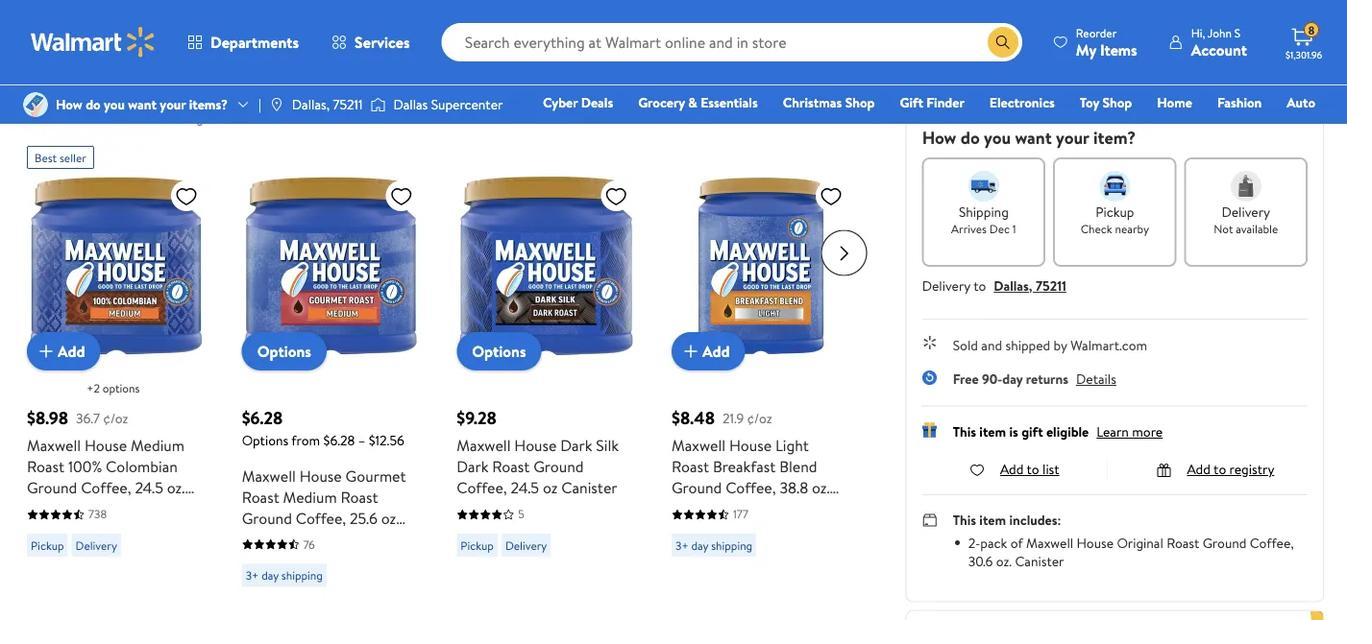 Task type: vqa. For each thing, say whether or not it's contained in the screenshot.
Learn more button
yes



Task type: describe. For each thing, give the bounding box(es) containing it.
add button for maxwell house medium roast 100% colombian ground coffee, 24.5 oz. canister image
[[27, 332, 100, 370]]

0 vertical spatial 3+ day shipping
[[675, 537, 753, 553]]

dallas, 75211
[[292, 95, 363, 114]]

177
[[733, 506, 749, 522]]

how for how do you want your items?
[[56, 95, 82, 114]]

finder
[[927, 93, 965, 112]]

$8.98 36.7 ¢/oz maxwell house medium roast 100% colombian ground coffee, 24.5 oz. canister
[[27, 406, 185, 519]]

delivery down 5
[[505, 537, 547, 553]]

0 vertical spatial $6.28
[[242, 406, 283, 430]]

0 horizontal spatial dark
[[457, 456, 489, 477]]

arrives
[[951, 220, 987, 237]]

1 vertical spatial 3+ day shipping
[[246, 567, 323, 584]]

1 horizontal spatial dark
[[560, 435, 592, 456]]

$8.48
[[672, 406, 715, 430]]

free 90-day returns details
[[953, 370, 1116, 388]]

roast down $6.28 options from $6.28 – $12.56
[[242, 486, 279, 507]]

item for is
[[979, 423, 1006, 441]]

supercenter
[[431, 95, 503, 114]]

of
[[1011, 534, 1023, 552]]

canister inside 2-pack of maxwell house original roast ground coffee, 30.6 oz. canister
[[1015, 552, 1064, 571]]

check
[[1081, 220, 1112, 237]]

might
[[170, 80, 220, 107]]

do for how do you want your item?
[[961, 126, 980, 150]]

departments
[[210, 32, 299, 53]]

fashion
[[1217, 93, 1262, 112]]

do for how do you want your items?
[[86, 95, 101, 114]]

one debit link
[[1160, 119, 1242, 140]]

purchase
[[1029, 55, 1082, 73]]

next image image
[[79, 20, 95, 36]]

cyber deals link
[[534, 92, 622, 113]]

canister inside $8.48 21.9 ¢/oz maxwell house light roast breakfast blend ground coffee, 38.8 oz. canister
[[672, 498, 728, 519]]

gift finder link
[[891, 92, 973, 113]]

coffee, inside the maxwell house gourmet roast medium roast ground coffee, 25.6 oz canister
[[296, 507, 346, 528]]

not
[[1214, 220, 1233, 237]]

oz. inside 2-pack of maxwell house original roast ground coffee, 30.6 oz. canister
[[996, 552, 1012, 571]]

pickup inside pickup check nearby
[[1096, 203, 1134, 221]]

gift
[[1022, 423, 1043, 441]]

home
[[1157, 93, 1192, 112]]

roast down –
[[341, 486, 378, 507]]

|
[[258, 95, 261, 114]]

silk
[[596, 435, 619, 456]]

25.6
[[350, 507, 378, 528]]

738
[[88, 506, 107, 522]]

add to favorites list, maxwell house dark silk dark roast ground coffee, 24.5 oz canister image
[[605, 184, 628, 208]]

dallas supercenter
[[393, 95, 503, 114]]

electronics link
[[981, 92, 1063, 113]]

oz. for $8.98
[[167, 477, 185, 498]]

this item includes:
[[953, 511, 1061, 530]]

¢/oz for $8.98
[[103, 409, 128, 427]]

learn
[[1097, 423, 1129, 441]]

you for how do you want your items?
[[104, 95, 125, 114]]

maxwell house gourmet roast medium roast ground coffee, 25.6 oz canister
[[242, 465, 406, 550]]

maxwell house dark silk dark roast ground coffee, 24.5 oz canister image
[[457, 176, 635, 355]]

delivery to dallas, 75211
[[922, 276, 1067, 295]]

services
[[355, 32, 410, 53]]

24.5 inside $8.98 36.7 ¢/oz maxwell house medium roast 100% colombian ground coffee, 24.5 oz. canister
[[135, 477, 163, 498]]

house inside the maxwell house gourmet roast medium roast ground coffee, 25.6 oz canister
[[299, 465, 342, 486]]

8
[[1308, 22, 1315, 38]]

add to registry
[[1187, 460, 1275, 479]]

learn more button
[[1097, 423, 1163, 441]]

sold
[[953, 336, 978, 354]]

registry link
[[1086, 119, 1152, 140]]

similar
[[23, 80, 80, 107]]

and
[[981, 336, 1002, 354]]

christmas
[[783, 93, 842, 112]]

dallas, 75211 button
[[994, 276, 1067, 295]]

one
[[1168, 120, 1197, 139]]

light
[[775, 435, 809, 456]]

add to registry button
[[1156, 460, 1275, 479]]

john
[[1208, 25, 1232, 41]]

$8.98
[[27, 406, 68, 430]]

auto registry
[[1094, 93, 1315, 139]]

to for list
[[1027, 460, 1039, 479]]

add button for maxwell house light roast breakfast blend ground coffee, 38.8 oz. canister image
[[672, 332, 745, 370]]

original
[[1117, 534, 1163, 552]]

one-
[[969, 55, 999, 73]]

items
[[1100, 39, 1137, 60]]

available
[[1236, 220, 1278, 237]]

roast for $9.28
[[492, 456, 530, 477]]

account
[[1191, 39, 1247, 60]]

 image for dallas supercenter
[[370, 95, 386, 114]]

cyber deals
[[543, 93, 613, 112]]

roast for 2-
[[1167, 534, 1200, 552]]

2-
[[968, 534, 980, 552]]

0 horizontal spatial day
[[262, 567, 279, 584]]

product group containing $6.28
[[242, 138, 421, 595]]

1 horizontal spatial shipping
[[711, 537, 753, 553]]

product group containing $8.98
[[27, 138, 206, 595]]

coffee, inside 2-pack of maxwell house original roast ground coffee, 30.6 oz. canister
[[1250, 534, 1294, 552]]

add to list
[[1000, 460, 1059, 479]]

christmas shop
[[783, 93, 875, 112]]

more
[[1132, 423, 1163, 441]]

how for how do you want your item?
[[922, 126, 956, 150]]

$1,301.96
[[1286, 48, 1322, 61]]

delivery down the arrives
[[922, 276, 971, 295]]

roast for $8.98
[[27, 456, 64, 477]]

product group containing $9.28
[[457, 138, 635, 595]]

intent image for pickup image
[[1100, 171, 1130, 202]]

medium inside the maxwell house gourmet roast medium roast ground coffee, 25.6 oz canister
[[283, 486, 337, 507]]

house for $8.48
[[729, 435, 772, 456]]

toy
[[1080, 93, 1099, 112]]

coffee, inside $9.28 maxwell house dark silk dark roast ground coffee, 24.5 oz canister
[[457, 477, 507, 498]]

1 vertical spatial dallas,
[[994, 276, 1033, 295]]

0 horizontal spatial dallas,
[[292, 95, 330, 114]]

registry
[[1094, 120, 1143, 139]]

deals
[[581, 93, 613, 112]]

5
[[518, 506, 525, 522]]

intent image for shipping image
[[968, 171, 999, 202]]

blend
[[779, 456, 817, 477]]

you for similar items you might like based on what customers bought
[[135, 80, 165, 107]]

this for this item is gift eligible learn more
[[953, 423, 976, 441]]

includes:
[[1009, 511, 1061, 530]]

breakfast
[[713, 456, 776, 477]]

toy shop
[[1080, 93, 1132, 112]]

by
[[1054, 336, 1067, 354]]

gift finder
[[900, 93, 965, 112]]

cyber
[[543, 93, 578, 112]]

1 vertical spatial 3+
[[246, 567, 259, 584]]

items
[[85, 80, 131, 107]]

add to favorites list, maxwell house light roast breakfast blend ground coffee, 38.8 oz. canister image
[[820, 184, 843, 208]]

+2 options
[[87, 380, 140, 396]]

grocery & essentials
[[638, 93, 758, 112]]

options
[[103, 380, 140, 396]]

canister inside $9.28 maxwell house dark silk dark roast ground coffee, 24.5 oz canister
[[561, 477, 617, 498]]

oz inside $9.28 maxwell house dark silk dark roast ground coffee, 24.5 oz canister
[[543, 477, 558, 498]]

house for 2-
[[1077, 534, 1114, 552]]

add to favorites list, maxwell house gourmet roast medium roast ground coffee, 25.6 oz canister image
[[390, 184, 413, 208]]

add left registry
[[1187, 460, 1211, 479]]

0 horizontal spatial pickup
[[31, 537, 64, 553]]

1 vertical spatial 75211
[[1036, 276, 1067, 295]]

colombian
[[106, 456, 178, 477]]

ground inside $8.98 36.7 ¢/oz maxwell house medium roast 100% colombian ground coffee, 24.5 oz. canister
[[27, 477, 77, 498]]

1 vertical spatial shipping
[[281, 567, 323, 584]]

bought
[[174, 109, 216, 127]]



Task type: locate. For each thing, give the bounding box(es) containing it.
list
[[1043, 460, 1059, 479]]

oz inside the maxwell house gourmet roast medium roast ground coffee, 25.6 oz canister
[[381, 507, 396, 528]]

1 horizontal spatial want
[[1015, 126, 1052, 150]]

$9.28
[[457, 406, 497, 430]]

1 horizontal spatial add to cart image
[[679, 340, 702, 363]]

house inside $8.48 21.9 ¢/oz maxwell house light roast breakfast blend ground coffee, 38.8 oz. canister
[[729, 435, 772, 456]]

1 horizontal spatial you
[[135, 80, 165, 107]]

how do you want your item?
[[922, 126, 1136, 150]]

product group containing $8.48
[[672, 138, 850, 595]]

1 vertical spatial want
[[1015, 126, 1052, 150]]

0 vertical spatial 75211
[[333, 95, 363, 114]]

how
[[56, 95, 82, 114], [922, 126, 956, 150]]

options for maxwell house dark silk dark roast ground coffee, 24.5 oz canister
[[472, 341, 526, 362]]

shipping arrives dec 1
[[951, 203, 1016, 237]]

want for items?
[[128, 95, 157, 114]]

this up 2-
[[953, 511, 976, 530]]

ground down $8.48
[[672, 477, 722, 498]]

1 horizontal spatial your
[[1056, 126, 1089, 150]]

0 horizontal spatial 75211
[[333, 95, 363, 114]]

house down "from"
[[299, 465, 342, 486]]

maxwell down $8.98
[[27, 435, 81, 456]]

0 vertical spatial oz
[[543, 477, 558, 498]]

auto link
[[1278, 92, 1324, 113]]

$9.28 maxwell house dark silk dark roast ground coffee, 24.5 oz canister
[[457, 406, 619, 498]]

0 horizontal spatial medium
[[131, 435, 185, 456]]

canister down the includes:
[[1015, 552, 1064, 571]]

oz. right 38.8
[[812, 477, 830, 498]]

sold and shipped by walmart.com
[[953, 336, 1147, 354]]

maxwell house gourmet roast medium roast ground coffee, 25.6 oz canister image
[[242, 176, 421, 355]]

0 horizontal spatial 24.5
[[135, 477, 163, 498]]

house down 21.9
[[729, 435, 772, 456]]

0 vertical spatial day
[[1002, 370, 1023, 388]]

1 horizontal spatial 3+ day shipping
[[675, 537, 753, 553]]

None radio
[[938, 55, 958, 74]]

delivery not available
[[1214, 203, 1278, 237]]

2 product group from the left
[[242, 138, 421, 595]]

1 horizontal spatial dallas,
[[994, 276, 1033, 295]]

21.9
[[723, 409, 744, 427]]

to left registry
[[1214, 460, 1226, 479]]

3+ day shipping down 177
[[675, 537, 753, 553]]

maxwell inside the maxwell house gourmet roast medium roast ground coffee, 25.6 oz canister
[[242, 465, 296, 486]]

0 vertical spatial item
[[979, 423, 1006, 441]]

house inside 2-pack of maxwell house original roast ground coffee, 30.6 oz. canister
[[1077, 534, 1114, 552]]

ground
[[534, 456, 584, 477], [27, 477, 77, 498], [672, 477, 722, 498], [242, 507, 292, 528], [1203, 534, 1247, 552]]

toy shop link
[[1071, 92, 1141, 113]]

24.5 right 100%
[[135, 477, 163, 498]]

24.5 inside $9.28 maxwell house dark silk dark roast ground coffee, 24.5 oz canister
[[511, 477, 539, 498]]

from
[[291, 431, 320, 450]]

item up pack
[[979, 511, 1006, 530]]

your for item?
[[1056, 126, 1089, 150]]

this right gifting made easy icon
[[953, 423, 976, 441]]

3+ day shipping down the 76
[[246, 567, 323, 584]]

0 horizontal spatial 3+
[[246, 567, 259, 584]]

canister left 177
[[672, 498, 728, 519]]

pickup check nearby
[[1081, 203, 1149, 237]]

coffee, inside $8.48 21.9 ¢/oz maxwell house light roast breakfast blend ground coffee, 38.8 oz. canister
[[726, 477, 776, 498]]

0 horizontal spatial do
[[86, 95, 101, 114]]

you for how do you want your item?
[[984, 126, 1011, 150]]

1 vertical spatial day
[[691, 537, 708, 553]]

shipping down the 76
[[281, 567, 323, 584]]

2 shop from the left
[[1103, 93, 1132, 112]]

add to cart image up $8.48
[[679, 340, 702, 363]]

0 horizontal spatial oz.
[[167, 477, 185, 498]]

canister down silk
[[561, 477, 617, 498]]

maxwell down $9.28
[[457, 435, 511, 456]]

canister left the 76
[[242, 528, 298, 550]]

75211 up sold and shipped by walmart.com
[[1036, 276, 1067, 295]]

one debit
[[1168, 120, 1233, 139]]

maxwell house light roast breakfast blend ground coffee, 38.8 oz. canister image
[[672, 176, 850, 355]]

0 horizontal spatial how
[[56, 95, 82, 114]]

item
[[979, 423, 1006, 441], [979, 511, 1006, 530]]

2 vertical spatial day
[[262, 567, 279, 584]]

your for items?
[[160, 95, 186, 114]]

maxwell
[[27, 435, 81, 456], [457, 435, 511, 456], [672, 435, 726, 456], [242, 465, 296, 486], [1026, 534, 1073, 552]]

roast right original
[[1167, 534, 1200, 552]]

house up 5
[[514, 435, 557, 456]]

oz. right 100%
[[167, 477, 185, 498]]

4 product group from the left
[[672, 138, 850, 595]]

do down finder
[[961, 126, 980, 150]]

24.5
[[135, 477, 163, 498], [511, 477, 539, 498]]

maxwell inside 2-pack of maxwell house original roast ground coffee, 30.6 oz. canister
[[1026, 534, 1073, 552]]

0 vertical spatial dallas,
[[292, 95, 330, 114]]

do right on
[[86, 95, 101, 114]]

coffee, up 177
[[726, 477, 776, 498]]

0 horizontal spatial you
[[104, 95, 125, 114]]

0 vertical spatial 3+
[[675, 537, 689, 553]]

medium
[[131, 435, 185, 456], [283, 486, 337, 507]]

services button
[[315, 19, 426, 65]]

maxwell down "from"
[[242, 465, 296, 486]]

how do you want your items?
[[56, 95, 228, 114]]

registry
[[1230, 460, 1275, 479]]

delivery down intent image for delivery
[[1222, 203, 1270, 221]]

1 ¢/oz from the left
[[103, 409, 128, 427]]

0 vertical spatial how
[[56, 95, 82, 114]]

¢/oz right 36.7 at the bottom left of the page
[[103, 409, 128, 427]]

medium inside $8.98 36.7 ¢/oz maxwell house medium roast 100% colombian ground coffee, 24.5 oz. canister
[[131, 435, 185, 456]]

¢/oz
[[103, 409, 128, 427], [747, 409, 772, 427]]

ground inside $9.28 maxwell house dark silk dark roast ground coffee, 24.5 oz canister
[[534, 456, 584, 477]]

want down electronics
[[1015, 126, 1052, 150]]

0 vertical spatial medium
[[131, 435, 185, 456]]

delivery down 738
[[75, 537, 117, 553]]

0 vertical spatial your
[[160, 95, 186, 114]]

1 add button from the left
[[27, 332, 100, 370]]

shop for toy shop
[[1103, 93, 1132, 112]]

¢/oz for $8.48
[[747, 409, 772, 427]]

2 horizontal spatial you
[[984, 126, 1011, 150]]

auto
[[1287, 93, 1315, 112]]

0 vertical spatial this
[[953, 423, 976, 441]]

shipping down 177
[[711, 537, 753, 553]]

2 24.5 from the left
[[511, 477, 539, 498]]

maxwell for $8.48
[[672, 435, 726, 456]]

delivery
[[1222, 203, 1270, 221], [922, 276, 971, 295], [75, 537, 117, 553], [505, 537, 547, 553]]

hi, john s account
[[1191, 25, 1247, 60]]

0 vertical spatial want
[[128, 95, 157, 114]]

home link
[[1148, 92, 1201, 113]]

dallas, down 1
[[994, 276, 1033, 295]]

canister inside the maxwell house gourmet roast medium roast ground coffee, 25.6 oz canister
[[242, 528, 298, 550]]

¢/oz inside $8.48 21.9 ¢/oz maxwell house light roast breakfast blend ground coffee, 38.8 oz. canister
[[747, 409, 772, 427]]

0 horizontal spatial your
[[160, 95, 186, 114]]

2 horizontal spatial to
[[1214, 460, 1226, 479]]

maxwell down $8.48
[[672, 435, 726, 456]]

based
[[23, 109, 58, 127]]

0 horizontal spatial shipping
[[281, 567, 323, 584]]

+2
[[87, 380, 100, 396]]

customers
[[110, 109, 171, 127]]

2 horizontal spatial oz.
[[996, 552, 1012, 571]]

1 horizontal spatial add button
[[672, 332, 745, 370]]

1 horizontal spatial options link
[[457, 332, 541, 370]]

1 product group from the left
[[27, 138, 206, 595]]

1 horizontal spatial medium
[[283, 486, 337, 507]]

0 horizontal spatial add to cart image
[[35, 340, 58, 363]]

–
[[358, 431, 365, 450]]

2 add to cart image from the left
[[679, 340, 702, 363]]

item left is
[[979, 423, 1006, 441]]

one-time purchase
[[969, 55, 1082, 73]]

0 horizontal spatial oz
[[381, 507, 396, 528]]

2 options link from the left
[[457, 332, 541, 370]]

0 horizontal spatial $6.28
[[242, 406, 283, 430]]

time
[[999, 55, 1026, 73]]

hi,
[[1191, 25, 1205, 41]]

to
[[974, 276, 986, 295], [1027, 460, 1039, 479], [1214, 460, 1226, 479]]

shipped
[[1006, 336, 1050, 354]]

ground down the add to registry
[[1203, 534, 1247, 552]]

maxwell for 2-
[[1026, 534, 1073, 552]]

maxwell for $8.98
[[27, 435, 81, 456]]

add button up $8.48
[[672, 332, 745, 370]]

90-
[[982, 370, 1002, 388]]

add
[[58, 340, 85, 362], [702, 340, 730, 362], [1000, 460, 1024, 479], [1187, 460, 1211, 479]]

to left dallas, 75211 button
[[974, 276, 986, 295]]

maxwell inside $8.48 21.9 ¢/oz maxwell house light roast breakfast blend ground coffee, 38.8 oz. canister
[[672, 435, 726, 456]]

this for this item includes:
[[953, 511, 976, 530]]

0 horizontal spatial options link
[[242, 332, 327, 370]]

walmart.com
[[1071, 336, 1147, 354]]

oz. inside $8.98 36.7 ¢/oz maxwell house medium roast 100% colombian ground coffee, 24.5 oz. canister
[[167, 477, 185, 498]]

medium up the 76
[[283, 486, 337, 507]]

shop for christmas shop
[[845, 93, 875, 112]]

1 vertical spatial your
[[1056, 126, 1089, 150]]

item?
[[1093, 126, 1136, 150]]

delivery inside delivery not available
[[1222, 203, 1270, 221]]

2 item from the top
[[979, 511, 1006, 530]]

canister left 738
[[27, 498, 83, 519]]

pickup
[[1096, 203, 1134, 221], [31, 537, 64, 553], [461, 537, 494, 553]]

1 horizontal spatial oz.
[[812, 477, 830, 498]]

add up 36.7 at the bottom left of the page
[[58, 340, 85, 362]]

1 horizontal spatial oz
[[543, 477, 558, 498]]

similar items you might like based on what customers bought
[[23, 80, 253, 127]]

walmart+ link
[[1249, 119, 1324, 140]]

add to favorites list, maxwell house medium roast 100% colombian ground coffee, 24.5 oz. canister image
[[175, 184, 198, 208]]

house left original
[[1077, 534, 1114, 552]]

grocery & essentials link
[[630, 92, 766, 113]]

3 product group from the left
[[457, 138, 635, 595]]

2 horizontal spatial pickup
[[1096, 203, 1134, 221]]

1 horizontal spatial do
[[961, 126, 980, 150]]

roast up 5
[[492, 456, 530, 477]]

canister inside $8.98 36.7 ¢/oz maxwell house medium roast 100% colombian ground coffee, 24.5 oz. canister
[[27, 498, 83, 519]]

1 vertical spatial do
[[961, 126, 980, 150]]

add to list button
[[969, 460, 1059, 479]]

1 horizontal spatial 3+
[[675, 537, 689, 553]]

to for registry
[[1214, 460, 1226, 479]]

Search search field
[[442, 23, 1022, 61]]

options link for $6.28
[[242, 332, 327, 370]]

1 horizontal spatial  image
[[370, 95, 386, 114]]

dark down $9.28
[[457, 456, 489, 477]]

oz. for $8.48
[[812, 477, 830, 498]]

shop inside the christmas shop link
[[845, 93, 875, 112]]

roast inside $8.98 36.7 ¢/oz maxwell house medium roast 100% colombian ground coffee, 24.5 oz. canister
[[27, 456, 64, 477]]

0 horizontal spatial ¢/oz
[[103, 409, 128, 427]]

0 horizontal spatial  image
[[269, 97, 284, 112]]

dallas, right |
[[292, 95, 330, 114]]

how left items
[[56, 95, 82, 114]]

dark left silk
[[560, 435, 592, 456]]

grocery
[[638, 93, 685, 112]]

ground down $8.98
[[27, 477, 77, 498]]

add button
[[27, 332, 100, 370], [672, 332, 745, 370]]

1
[[1013, 220, 1016, 237]]

ground down "from"
[[242, 507, 292, 528]]

$12.56
[[369, 431, 404, 450]]

1 horizontal spatial $6.28
[[323, 431, 355, 450]]

0 horizontal spatial to
[[974, 276, 986, 295]]

38.8
[[780, 477, 808, 498]]

 image left "dallas"
[[370, 95, 386, 114]]

1 horizontal spatial pickup
[[461, 537, 494, 553]]

$18.84
[[1248, 55, 1287, 73]]

2 add button from the left
[[672, 332, 745, 370]]

2 this from the top
[[953, 511, 976, 530]]

coffee, up the 76
[[296, 507, 346, 528]]

search icon image
[[995, 35, 1011, 50]]

coffee, inside $8.98 36.7 ¢/oz maxwell house medium roast 100% colombian ground coffee, 24.5 oz. canister
[[81, 477, 131, 498]]

1 vertical spatial oz
[[381, 507, 396, 528]]

items?
[[189, 95, 228, 114]]

ground left silk
[[534, 456, 584, 477]]

item for includes:
[[979, 511, 1006, 530]]

debit
[[1200, 120, 1233, 139]]

0 horizontal spatial want
[[128, 95, 157, 114]]

to left list
[[1027, 460, 1039, 479]]

nearby
[[1115, 220, 1149, 237]]

0 vertical spatial shipping
[[711, 537, 753, 553]]

24.5 up 5
[[511, 477, 539, 498]]

0 horizontal spatial add button
[[27, 332, 100, 370]]

walmart image
[[31, 27, 156, 58]]

add down is
[[1000, 460, 1024, 479]]

76
[[303, 536, 315, 553]]

best seller
[[35, 149, 86, 165]]

banner
[[906, 610, 1324, 621]]

oz. right 30.6 at right bottom
[[996, 552, 1012, 571]]

maxwell down the includes:
[[1026, 534, 1073, 552]]

1 this from the top
[[953, 423, 976, 441]]

shop inside "toy shop" link
[[1103, 93, 1132, 112]]

options up $6.28 options from $6.28 – $12.56
[[257, 341, 311, 362]]

this item is gift eligible learn more
[[953, 423, 1163, 441]]

roast for $8.48
[[672, 456, 709, 477]]

1 horizontal spatial to
[[1027, 460, 1039, 479]]

options left "from"
[[242, 431, 288, 450]]

house for $8.98
[[85, 435, 127, 456]]

to for dallas,
[[974, 276, 986, 295]]

dallas
[[393, 95, 428, 114]]

shipping
[[959, 203, 1009, 221]]

is
[[1009, 423, 1018, 441]]

oz. inside $8.48 21.9 ¢/oz maxwell house light roast breakfast blend ground coffee, 38.8 oz. canister
[[812, 477, 830, 498]]

want right what
[[128, 95, 157, 114]]

gift
[[900, 93, 923, 112]]

add to cart image up $8.98
[[35, 340, 58, 363]]

intent image for delivery image
[[1231, 171, 1261, 202]]

coffee,
[[81, 477, 131, 498], [457, 477, 507, 498], [726, 477, 776, 498], [296, 507, 346, 528], [1250, 534, 1294, 552]]

options link up $9.28
[[457, 332, 541, 370]]

add to cart image for maxwell house light roast breakfast blend ground coffee, 38.8 oz. canister image
[[679, 340, 702, 363]]

Walmart Site-Wide search field
[[442, 23, 1022, 61]]

 image
[[23, 92, 48, 117]]

maxwell inside $8.98 36.7 ¢/oz maxwell house medium roast 100% colombian ground coffee, 24.5 oz. canister
[[27, 435, 81, 456]]

add to cart image for maxwell house medium roast 100% colombian ground coffee, 24.5 oz. canister image
[[35, 340, 58, 363]]

1 horizontal spatial 24.5
[[511, 477, 539, 498]]

¢/oz right 21.9
[[747, 409, 772, 427]]

1 horizontal spatial ¢/oz
[[747, 409, 772, 427]]

maxwell inside $9.28 maxwell house dark silk dark roast ground coffee, 24.5 oz canister
[[457, 435, 511, 456]]

1 24.5 from the left
[[135, 477, 163, 498]]

¢/oz inside $8.98 36.7 ¢/oz maxwell house medium roast 100% colombian ground coffee, 24.5 oz. canister
[[103, 409, 128, 427]]

house inside $9.28 maxwell house dark silk dark roast ground coffee, 24.5 oz canister
[[514, 435, 557, 456]]

1 vertical spatial how
[[922, 126, 956, 150]]

options for $6.28
[[257, 341, 311, 362]]

$6.28 options from $6.28 – $12.56
[[242, 406, 404, 450]]

1 horizontal spatial shop
[[1103, 93, 1132, 112]]

next slide for similar items you might like list image
[[821, 230, 867, 276]]

add to cart image
[[35, 340, 58, 363], [679, 340, 702, 363]]

1 vertical spatial $6.28
[[323, 431, 355, 450]]

maxwell house medium roast 100% colombian ground coffee, 24.5 oz. canister image
[[27, 176, 206, 355]]

how down finder
[[922, 126, 956, 150]]

you inside similar items you might like based on what customers bought
[[135, 80, 165, 107]]

36.7
[[76, 409, 100, 427]]

fashion link
[[1209, 92, 1271, 113]]

1 horizontal spatial how
[[922, 126, 956, 150]]

1 shop from the left
[[845, 93, 875, 112]]

0 horizontal spatial shop
[[845, 93, 875, 112]]

s
[[1234, 25, 1241, 41]]

 image
[[370, 95, 386, 114], [269, 97, 284, 112]]

roast inside $9.28 maxwell house dark silk dark roast ground coffee, 24.5 oz canister
[[492, 456, 530, 477]]

coffee, down $9.28
[[457, 477, 507, 498]]

0 horizontal spatial 3+ day shipping
[[246, 567, 323, 584]]

shop right christmas
[[845, 93, 875, 112]]

1 vertical spatial item
[[979, 511, 1006, 530]]

house down 36.7 at the bottom left of the page
[[85, 435, 127, 456]]

add button up +2
[[27, 332, 100, 370]]

ground inside the maxwell house gourmet roast medium roast ground coffee, 25.6 oz canister
[[242, 507, 292, 528]]

2 ¢/oz from the left
[[747, 409, 772, 427]]

details button
[[1076, 370, 1116, 388]]

1 horizontal spatial 75211
[[1036, 276, 1067, 295]]

1 vertical spatial medium
[[283, 486, 337, 507]]

options link for maxwell house dark silk dark roast ground coffee, 24.5 oz canister
[[457, 332, 541, 370]]

options inside $6.28 options from $6.28 – $12.56
[[242, 431, 288, 450]]

30.6
[[968, 552, 993, 571]]

0 vertical spatial do
[[86, 95, 101, 114]]

1 vertical spatial this
[[953, 511, 976, 530]]

2 horizontal spatial day
[[1002, 370, 1023, 388]]

gifting made easy image
[[922, 422, 937, 437]]

coffee, up 738
[[81, 477, 131, 498]]

 image right |
[[269, 97, 284, 112]]

options link up $6.28 options from $6.28 – $12.56
[[242, 332, 327, 370]]

coffee, down registry
[[1250, 534, 1294, 552]]

pack
[[980, 534, 1007, 552]]

want for item?
[[1015, 126, 1052, 150]]

ground inside $8.48 21.9 ¢/oz maxwell house light roast breakfast blend ground coffee, 38.8 oz. canister
[[672, 477, 722, 498]]

 image for dallas, 75211
[[269, 97, 284, 112]]

departments button
[[171, 19, 315, 65]]

1 item from the top
[[979, 423, 1006, 441]]

1 horizontal spatial day
[[691, 537, 708, 553]]

medium down options
[[131, 435, 185, 456]]

1 options link from the left
[[242, 332, 327, 370]]

roast inside 2-pack of maxwell house original roast ground coffee, 30.6 oz. canister
[[1167, 534, 1200, 552]]

add up 21.9
[[702, 340, 730, 362]]

roast left 100%
[[27, 456, 64, 477]]

1 add to cart image from the left
[[35, 340, 58, 363]]

roast down $8.48
[[672, 456, 709, 477]]

product group
[[27, 138, 206, 595], [242, 138, 421, 595], [457, 138, 635, 595], [672, 138, 850, 595]]

ground inside 2-pack of maxwell house original roast ground coffee, 30.6 oz. canister
[[1203, 534, 1247, 552]]

shop up registry
[[1103, 93, 1132, 112]]

options up $9.28
[[472, 341, 526, 362]]

roast inside $8.48 21.9 ¢/oz maxwell house light roast breakfast blend ground coffee, 38.8 oz. canister
[[672, 456, 709, 477]]

gourmet
[[346, 465, 406, 486]]

house inside $8.98 36.7 ¢/oz maxwell house medium roast 100% colombian ground coffee, 24.5 oz. canister
[[85, 435, 127, 456]]

75211 left "dallas"
[[333, 95, 363, 114]]



